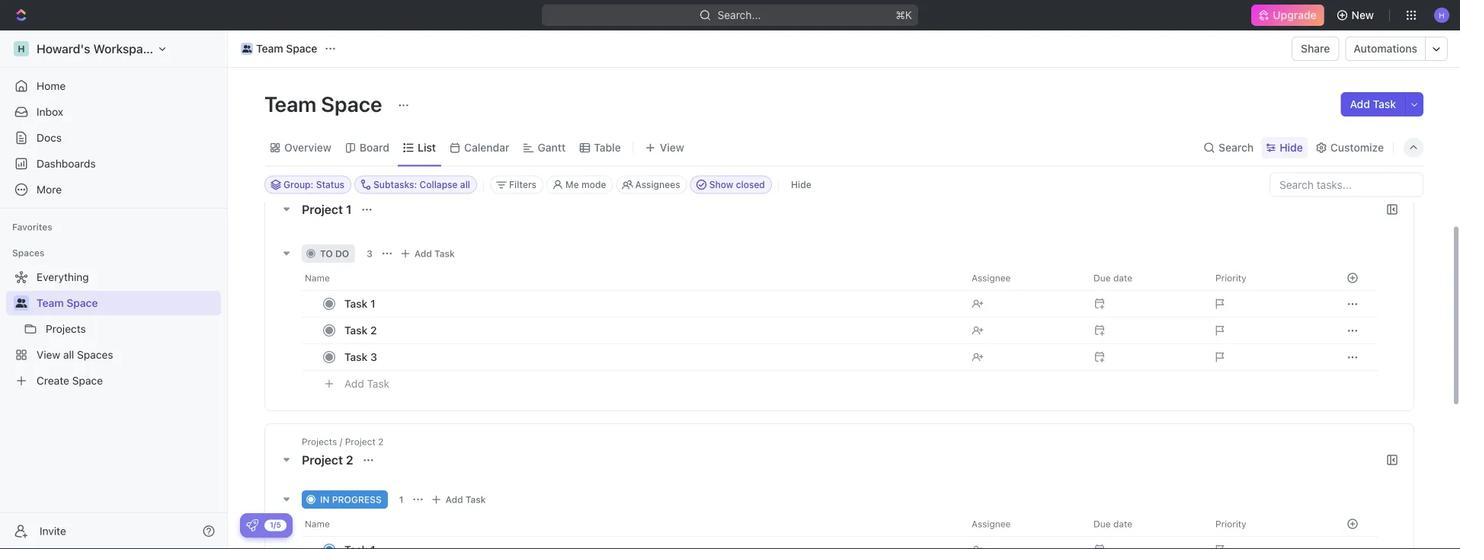 Task type: vqa. For each thing, say whether or not it's contained in the screenshot.
Zoomzone - Video for YouTube Campaign "-"
no



Task type: describe. For each thing, give the bounding box(es) containing it.
upgrade link
[[1252, 5, 1324, 26]]

project for project 2
[[302, 453, 343, 468]]

progress
[[332, 495, 382, 505]]

h inside dropdown button
[[1439, 11, 1445, 19]]

2 assignee button from the top
[[963, 512, 1085, 537]]

h button
[[1430, 3, 1454, 27]]

‎task for ‎task 2
[[345, 324, 368, 337]]

projects for projects / project 2
[[302, 437, 337, 447]]

more
[[37, 183, 62, 196]]

howard's workspace
[[37, 42, 157, 56]]

projects link
[[46, 317, 218, 341]]

in progress
[[320, 495, 382, 505]]

group: status
[[284, 179, 345, 190]]

tree inside sidebar navigation
[[6, 265, 221, 393]]

due date for assignee
[[1094, 273, 1133, 284]]

task 3 link
[[341, 346, 960, 369]]

hide inside dropdown button
[[1280, 141, 1303, 154]]

1 assignee button from the top
[[963, 266, 1085, 290]]

search button
[[1199, 137, 1259, 159]]

‎task 2 link
[[341, 320, 960, 342]]

home
[[37, 80, 66, 92]]

sidebar navigation
[[0, 30, 231, 550]]

project 1
[[302, 202, 355, 217]]

projects for projects
[[46, 323, 86, 335]]

howard's workspace, , element
[[14, 41, 29, 56]]

1 vertical spatial project
[[345, 437, 376, 447]]

user group image
[[16, 299, 27, 308]]

create
[[37, 375, 69, 387]]

‎task 2
[[345, 324, 377, 337]]

subtasks:
[[374, 179, 417, 190]]

me mode button
[[547, 176, 613, 194]]

2 name from the top
[[305, 519, 330, 530]]

project 2
[[302, 453, 356, 468]]

dashboards link
[[6, 152, 221, 176]]

gantt link
[[535, 137, 566, 159]]

h inside sidebar navigation
[[18, 43, 25, 54]]

onboarding checklist button image
[[246, 520, 258, 532]]

space down "everything"
[[67, 297, 98, 309]]

view for view all spaces
[[37, 349, 60, 361]]

1 for project 1
[[346, 202, 352, 217]]

home link
[[6, 74, 221, 98]]

inbox
[[37, 106, 63, 118]]

0 vertical spatial 3
[[367, 248, 373, 259]]

project for project 1
[[302, 202, 343, 217]]

table link
[[591, 137, 621, 159]]

everything link
[[6, 265, 218, 290]]

1/5
[[270, 521, 281, 530]]

0 vertical spatial team
[[256, 42, 283, 55]]

date for assignee
[[1113, 273, 1133, 284]]

do
[[335, 248, 349, 259]]

team space inside sidebar navigation
[[37, 297, 98, 309]]

hide button
[[1262, 137, 1308, 159]]

1 vertical spatial team space
[[264, 91, 387, 116]]

space right user group image
[[286, 42, 317, 55]]

1 for ‎task 1
[[370, 298, 375, 310]]

‎task 1 link
[[341, 293, 960, 315]]

new
[[1352, 9, 1374, 21]]

due for assignee
[[1094, 273, 1111, 284]]

0 vertical spatial team space link
[[237, 40, 321, 58]]

due for name
[[1094, 519, 1111, 530]]

1 vertical spatial 3
[[370, 351, 377, 364]]

/
[[340, 437, 342, 447]]

gantt
[[538, 141, 566, 154]]

in
[[320, 495, 330, 505]]

howard's
[[37, 42, 90, 56]]

docs
[[37, 131, 62, 144]]

show closed
[[709, 179, 765, 190]]

dashboards
[[37, 157, 96, 170]]

automations
[[1354, 42, 1418, 55]]

date for name
[[1113, 519, 1133, 530]]

closed
[[736, 179, 765, 190]]

2 vertical spatial 1
[[399, 495, 404, 505]]

0 vertical spatial team space
[[256, 42, 317, 55]]

favorites button
[[6, 218, 59, 236]]

view button
[[640, 130, 690, 166]]

collapse
[[420, 179, 458, 190]]

calendar
[[464, 141, 510, 154]]

filters
[[509, 179, 537, 190]]

search...
[[718, 9, 761, 21]]

subtasks: collapse all
[[374, 179, 470, 190]]

view for view
[[660, 141, 684, 154]]

search
[[1219, 141, 1254, 154]]

docs link
[[6, 126, 221, 150]]

customize button
[[1311, 137, 1389, 159]]

favorites
[[12, 222, 52, 232]]

create space link
[[6, 369, 218, 393]]

invite
[[40, 525, 66, 538]]

priority for first priority dropdown button
[[1216, 273, 1247, 284]]

hide inside button
[[791, 179, 811, 190]]

1 priority button from the top
[[1207, 266, 1328, 290]]

assignees button
[[616, 176, 687, 194]]

calendar link
[[461, 137, 510, 159]]

upgrade
[[1273, 9, 1317, 21]]

2 name button from the top
[[302, 512, 963, 537]]

view all spaces
[[37, 349, 113, 361]]



Task type: locate. For each thing, give the bounding box(es) containing it.
2 right the '/'
[[378, 437, 384, 447]]

space inside create space link
[[72, 375, 103, 387]]

add task button
[[1341, 92, 1405, 117], [396, 245, 461, 263], [338, 375, 396, 393], [427, 491, 492, 509]]

1 horizontal spatial 1
[[370, 298, 375, 310]]

date
[[1113, 273, 1133, 284], [1113, 519, 1133, 530]]

add
[[1350, 98, 1370, 111], [414, 248, 432, 259], [345, 378, 364, 390], [446, 495, 463, 505]]

3 down ‎task 2
[[370, 351, 377, 364]]

to do
[[320, 248, 349, 259]]

1 horizontal spatial team space link
[[237, 40, 321, 58]]

1 vertical spatial priority
[[1216, 519, 1247, 530]]

0 vertical spatial due date
[[1094, 273, 1133, 284]]

0 vertical spatial assignee
[[972, 273, 1011, 284]]

2 horizontal spatial 1
[[399, 495, 404, 505]]

hide right search
[[1280, 141, 1303, 154]]

2 vertical spatial team space
[[37, 297, 98, 309]]

1 vertical spatial assignee button
[[963, 512, 1085, 537]]

due date button
[[1085, 266, 1207, 290], [1085, 512, 1207, 537]]

2 up the task 3
[[370, 324, 377, 337]]

1 horizontal spatial h
[[1439, 11, 1445, 19]]

projects inside sidebar navigation
[[46, 323, 86, 335]]

‎task down ‎task 1
[[345, 324, 368, 337]]

1 vertical spatial name button
[[302, 512, 963, 537]]

Search tasks... text field
[[1271, 173, 1423, 196]]

view inside tree
[[37, 349, 60, 361]]

hide right closed
[[791, 179, 811, 190]]

1 due date from the top
[[1094, 273, 1133, 284]]

board
[[360, 141, 389, 154]]

priority
[[1216, 273, 1247, 284], [1216, 519, 1247, 530]]

onboarding checklist button element
[[246, 520, 258, 532]]

0 vertical spatial 1
[[346, 202, 352, 217]]

more button
[[6, 178, 221, 202]]

team space
[[256, 42, 317, 55], [264, 91, 387, 116], [37, 297, 98, 309]]

assignee for first assignee dropdown button from the top of the page
[[972, 273, 1011, 284]]

3 right do
[[367, 248, 373, 259]]

team space down "everything"
[[37, 297, 98, 309]]

‎task 1
[[345, 298, 375, 310]]

overview
[[284, 141, 331, 154]]

0 vertical spatial h
[[1439, 11, 1445, 19]]

1 right progress
[[399, 495, 404, 505]]

priority button
[[1207, 266, 1328, 290], [1207, 512, 1328, 537]]

projects
[[46, 323, 86, 335], [302, 437, 337, 447]]

mode
[[582, 179, 606, 190]]

0 horizontal spatial team space link
[[37, 291, 218, 316]]

team right user group image
[[256, 42, 283, 55]]

team space right user group image
[[256, 42, 317, 55]]

1 horizontal spatial 2
[[370, 324, 377, 337]]

2 due date button from the top
[[1085, 512, 1207, 537]]

workspace
[[93, 42, 157, 56]]

0 vertical spatial name button
[[302, 266, 963, 290]]

1 name button from the top
[[302, 266, 963, 290]]

1 vertical spatial all
[[63, 349, 74, 361]]

assignee
[[972, 273, 1011, 284], [972, 519, 1011, 530]]

2 due from the top
[[1094, 519, 1111, 530]]

0 horizontal spatial all
[[63, 349, 74, 361]]

0 vertical spatial ‎task
[[345, 298, 368, 310]]

all right collapse at the left top
[[460, 179, 470, 190]]

me mode
[[566, 179, 606, 190]]

create space
[[37, 375, 103, 387]]

filters button
[[490, 176, 543, 194]]

1 priority from the top
[[1216, 273, 1247, 284]]

name
[[305, 273, 330, 284], [305, 519, 330, 530]]

projects up the "view all spaces"
[[46, 323, 86, 335]]

everything
[[37, 271, 89, 284]]

0 vertical spatial hide
[[1280, 141, 1303, 154]]

automations button
[[1346, 37, 1425, 60]]

1 vertical spatial due date button
[[1085, 512, 1207, 537]]

2 vertical spatial 2
[[346, 453, 353, 468]]

view all spaces link
[[6, 343, 218, 367]]

1
[[346, 202, 352, 217], [370, 298, 375, 310], [399, 495, 404, 505]]

overview link
[[281, 137, 331, 159]]

0 vertical spatial view
[[660, 141, 684, 154]]

0 vertical spatial spaces
[[12, 248, 44, 258]]

2 ‎task from the top
[[345, 324, 368, 337]]

space up board link
[[321, 91, 382, 116]]

1 ‎task from the top
[[345, 298, 368, 310]]

to
[[320, 248, 333, 259]]

‎task for ‎task 1
[[345, 298, 368, 310]]

all up create space
[[63, 349, 74, 361]]

1 vertical spatial priority button
[[1207, 512, 1328, 537]]

name button
[[302, 266, 963, 290], [302, 512, 963, 537]]

due
[[1094, 273, 1111, 284], [1094, 519, 1111, 530]]

assignee button
[[963, 266, 1085, 290], [963, 512, 1085, 537]]

team
[[256, 42, 283, 55], [264, 91, 317, 116], [37, 297, 64, 309]]

project down the '/'
[[302, 453, 343, 468]]

2 for project 2
[[346, 453, 353, 468]]

1 vertical spatial due date
[[1094, 519, 1133, 530]]

project down the status
[[302, 202, 343, 217]]

0 horizontal spatial h
[[18, 43, 25, 54]]

team inside sidebar navigation
[[37, 297, 64, 309]]

project
[[302, 202, 343, 217], [345, 437, 376, 447], [302, 453, 343, 468]]

2 assignee from the top
[[972, 519, 1011, 530]]

⌘k
[[896, 9, 912, 21]]

2 inside ‎task 2 link
[[370, 324, 377, 337]]

1 vertical spatial hide
[[791, 179, 811, 190]]

hide button
[[785, 176, 818, 194]]

1 assignee from the top
[[972, 273, 1011, 284]]

1 vertical spatial h
[[18, 43, 25, 54]]

share
[[1301, 42, 1330, 55]]

1 horizontal spatial all
[[460, 179, 470, 190]]

list link
[[415, 137, 436, 159]]

0 horizontal spatial 2
[[346, 453, 353, 468]]

1 vertical spatial 1
[[370, 298, 375, 310]]

task 3
[[345, 351, 377, 364]]

0 vertical spatial date
[[1113, 273, 1133, 284]]

share button
[[1292, 37, 1339, 61]]

board link
[[357, 137, 389, 159]]

assignees
[[635, 179, 680, 190]]

0 vertical spatial assignee button
[[963, 266, 1085, 290]]

team up overview 'link'
[[264, 91, 317, 116]]

view
[[660, 141, 684, 154], [37, 349, 60, 361]]

me
[[566, 179, 579, 190]]

0 vertical spatial project
[[302, 202, 343, 217]]

0 vertical spatial priority
[[1216, 273, 1247, 284]]

spaces down favorites
[[12, 248, 44, 258]]

1 horizontal spatial spaces
[[77, 349, 113, 361]]

team down "everything"
[[37, 297, 64, 309]]

1 vertical spatial view
[[37, 349, 60, 361]]

1 up do
[[346, 202, 352, 217]]

1 up ‎task 2
[[370, 298, 375, 310]]

1 vertical spatial ‎task
[[345, 324, 368, 337]]

0 horizontal spatial view
[[37, 349, 60, 361]]

2 vertical spatial team
[[37, 297, 64, 309]]

1 due from the top
[[1094, 273, 1111, 284]]

assignee for 1st assignee dropdown button from the bottom of the page
[[972, 519, 1011, 530]]

priority for first priority dropdown button from the bottom of the page
[[1216, 519, 1247, 530]]

due date button for assignee
[[1085, 266, 1207, 290]]

all
[[460, 179, 470, 190], [63, 349, 74, 361]]

show
[[709, 179, 733, 190]]

1 vertical spatial projects
[[302, 437, 337, 447]]

0 vertical spatial projects
[[46, 323, 86, 335]]

view button
[[640, 137, 690, 159]]

2 priority button from the top
[[1207, 512, 1328, 537]]

‎task
[[345, 298, 368, 310], [345, 324, 368, 337]]

tree containing everything
[[6, 265, 221, 393]]

view up assignees on the top
[[660, 141, 684, 154]]

1 vertical spatial team space link
[[37, 291, 218, 316]]

1 vertical spatial 2
[[378, 437, 384, 447]]

1 vertical spatial date
[[1113, 519, 1133, 530]]

1 vertical spatial due
[[1094, 519, 1111, 530]]

status
[[316, 179, 345, 190]]

team space up overview
[[264, 91, 387, 116]]

spaces up create space link
[[77, 349, 113, 361]]

projects up project 2
[[302, 437, 337, 447]]

0 vertical spatial priority button
[[1207, 266, 1328, 290]]

2 vertical spatial project
[[302, 453, 343, 468]]

1 vertical spatial team
[[264, 91, 317, 116]]

1 due date button from the top
[[1085, 266, 1207, 290]]

tree
[[6, 265, 221, 393]]

user group image
[[242, 45, 252, 53]]

0 vertical spatial name
[[305, 273, 330, 284]]

project right the '/'
[[345, 437, 376, 447]]

2 for ‎task 2
[[370, 324, 377, 337]]

spaces
[[12, 248, 44, 258], [77, 349, 113, 361]]

1 date from the top
[[1113, 273, 1133, 284]]

group:
[[284, 179, 314, 190]]

0 horizontal spatial spaces
[[12, 248, 44, 258]]

1 horizontal spatial view
[[660, 141, 684, 154]]

all inside sidebar navigation
[[63, 349, 74, 361]]

inbox link
[[6, 100, 221, 124]]

view up create
[[37, 349, 60, 361]]

view inside button
[[660, 141, 684, 154]]

0 vertical spatial 2
[[370, 324, 377, 337]]

name down in
[[305, 519, 330, 530]]

1 horizontal spatial projects
[[302, 437, 337, 447]]

name down the to
[[305, 273, 330, 284]]

due date for name
[[1094, 519, 1133, 530]]

new button
[[1330, 3, 1383, 27]]

1 vertical spatial spaces
[[77, 349, 113, 361]]

spaces inside tree
[[77, 349, 113, 361]]

0 vertical spatial all
[[460, 179, 470, 190]]

1 vertical spatial assignee
[[972, 519, 1011, 530]]

2 due date from the top
[[1094, 519, 1133, 530]]

projects / project 2
[[302, 437, 384, 447]]

0 vertical spatial due date button
[[1085, 266, 1207, 290]]

space
[[286, 42, 317, 55], [321, 91, 382, 116], [67, 297, 98, 309], [72, 375, 103, 387]]

customize
[[1331, 141, 1384, 154]]

‎task up ‎task 2
[[345, 298, 368, 310]]

show closed button
[[690, 176, 772, 194]]

add task
[[1350, 98, 1396, 111], [414, 248, 455, 259], [345, 378, 390, 390], [446, 495, 486, 505]]

0 horizontal spatial 1
[[346, 202, 352, 217]]

table
[[594, 141, 621, 154]]

0 horizontal spatial projects
[[46, 323, 86, 335]]

space down the "view all spaces"
[[72, 375, 103, 387]]

list
[[418, 141, 436, 154]]

due date button for name
[[1085, 512, 1207, 537]]

2 horizontal spatial 2
[[378, 437, 384, 447]]

1 horizontal spatial hide
[[1280, 141, 1303, 154]]

1 name from the top
[[305, 273, 330, 284]]

2 down projects / project 2
[[346, 453, 353, 468]]

1 vertical spatial name
[[305, 519, 330, 530]]

2 date from the top
[[1113, 519, 1133, 530]]

0 vertical spatial due
[[1094, 273, 1111, 284]]

2 priority from the top
[[1216, 519, 1247, 530]]

0 horizontal spatial hide
[[791, 179, 811, 190]]



